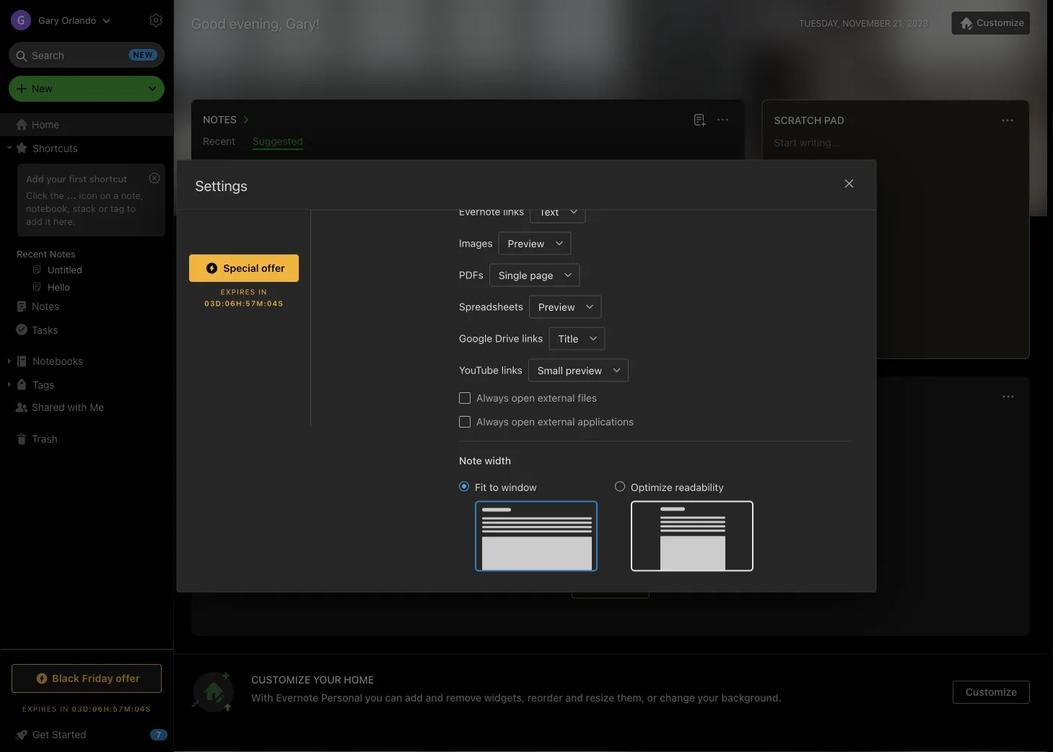 Task type: vqa. For each thing, say whether or not it's contained in the screenshot.


Task type: describe. For each thing, give the bounding box(es) containing it.
1 and from the left
[[426, 692, 443, 704]]

Choose default view option for Images field
[[498, 232, 571, 255]]

the
[[50, 190, 64, 201]]

small preview button
[[528, 359, 605, 382]]

customize
[[251, 674, 310, 686]]

notes button
[[200, 111, 254, 128]]

evernote links
[[459, 206, 524, 218]]

preview button for images
[[498, 232, 548, 255]]

notes link
[[0, 295, 173, 318]]

recent tab
[[203, 135, 235, 150]]

shared with me link
[[0, 396, 173, 419]]

expires for special offer
[[220, 288, 255, 296]]

Fit to window radio
[[459, 482, 469, 492]]

2023
[[907, 18, 928, 28]]

save
[[482, 536, 506, 550]]

captured
[[257, 391, 311, 403]]

untitled button
[[204, 163, 328, 349]]

tags
[[32, 379, 54, 391]]

black friday offer
[[52, 673, 140, 685]]

files
[[577, 392, 597, 404]]

expires in 03d:06h:57m:04s for black
[[22, 705, 151, 714]]

notebooks link
[[0, 350, 173, 373]]

first
[[69, 173, 87, 184]]

forwarding
[[615, 536, 671, 550]]

tab list for special offer popup button
[[329, 59, 447, 427]]

your
[[313, 674, 341, 686]]

links for youtube links
[[501, 365, 522, 376]]

add your first shortcut
[[26, 173, 127, 184]]

recently captured button
[[200, 388, 311, 406]]

add inside customize your home with evernote personal you can add and remove widgets, reorder and resize them, or change your background.
[[405, 692, 423, 704]]

window
[[501, 482, 536, 494]]

option group containing fit to window
[[459, 480, 753, 572]]

Choose default view option for Spreadsheets field
[[529, 296, 601, 319]]

always for always open external files
[[476, 392, 508, 404]]

here.
[[53, 216, 76, 227]]

notebooks.
[[743, 536, 802, 550]]

special
[[223, 262, 258, 274]]

upgrade for upgrade
[[600, 581, 641, 592]]

scratch pad
[[774, 114, 845, 126]]

add
[[26, 173, 44, 184]]

shortcut
[[89, 173, 127, 184]]

tasks button
[[0, 318, 173, 341]]

pad
[[824, 114, 845, 126]]

open for always open external files
[[511, 392, 535, 404]]

close image
[[841, 175, 858, 192]]

emails tab
[[432, 413, 463, 427]]

home
[[344, 674, 374, 686]]

with
[[67, 402, 87, 414]]

note
[[459, 455, 482, 467]]

trash link
[[0, 428, 173, 451]]

change
[[660, 692, 695, 704]]

1 vertical spatial offer
[[116, 673, 140, 685]]

by
[[599, 536, 612, 550]]

them
[[674, 536, 701, 550]]

tags button
[[0, 373, 173, 396]]

fit
[[475, 482, 486, 494]]

width
[[484, 455, 511, 467]]

text
[[539, 206, 559, 218]]

create
[[491, 267, 524, 281]]

scratch pad button
[[771, 112, 845, 129]]

always open external applications
[[476, 416, 634, 428]]

note width
[[459, 455, 511, 467]]

a
[[113, 190, 119, 201]]

expand tags image
[[4, 379, 15, 391]]

suggested
[[253, 135, 303, 147]]

tuesday,
[[799, 18, 840, 28]]

emails
[[563, 536, 596, 550]]

page
[[530, 269, 553, 281]]

add inside icon on a note, notebook, stack or tag to add it here.
[[26, 216, 43, 227]]

images
[[459, 237, 492, 249]]

21,
[[893, 18, 905, 28]]

external for files
[[537, 392, 575, 404]]

important
[[509, 536, 560, 550]]

black
[[52, 673, 80, 685]]

single page
[[498, 269, 553, 281]]

single
[[498, 269, 527, 281]]

google drive links
[[459, 333, 543, 345]]

in for special
[[258, 288, 267, 296]]

external for applications
[[537, 416, 575, 428]]

drive
[[495, 333, 519, 345]]

trash
[[32, 433, 58, 445]]

personal
[[321, 692, 362, 704]]

customize your home with evernote personal you can add and remove widgets, reorder and resize them, or change your background.
[[251, 674, 782, 704]]

always open external files
[[476, 392, 597, 404]]

Choose default view option for PDFs field
[[489, 264, 580, 287]]

tab list for notes button
[[194, 135, 742, 150]]

can
[[385, 692, 402, 704]]

reorder
[[528, 692, 563, 704]]

notebooks
[[32, 356, 83, 367]]

shared with me
[[32, 402, 104, 414]]

applications
[[577, 416, 634, 428]]

settings image
[[147, 12, 165, 29]]

youtube links
[[459, 365, 522, 376]]



Task type: locate. For each thing, give the bounding box(es) containing it.
0 vertical spatial recent
[[203, 135, 235, 147]]

expires in 03d:06h:57m:04s down "black friday offer" popup button
[[22, 705, 151, 714]]

recent notes
[[17, 248, 76, 259]]

evernote down customize
[[276, 692, 318, 704]]

0 vertical spatial notes
[[203, 114, 237, 126]]

2 open from the top
[[511, 416, 535, 428]]

links right the drive
[[522, 333, 543, 345]]

tasks
[[32, 324, 58, 336]]

friday
[[82, 673, 113, 685]]

1 vertical spatial 03d:06h:57m:04s
[[72, 705, 151, 714]]

1 horizontal spatial offer
[[261, 262, 285, 274]]

links down the drive
[[501, 365, 522, 376]]

offer right friday on the bottom of page
[[116, 673, 140, 685]]

always right always open external applications checkbox
[[476, 416, 508, 428]]

0 vertical spatial always
[[476, 392, 508, 404]]

gary!
[[286, 14, 320, 31]]

2 and from the left
[[565, 692, 583, 704]]

november
[[843, 18, 891, 28]]

text button
[[530, 200, 562, 223]]

2 always from the top
[[476, 416, 508, 428]]

to
[[127, 203, 136, 214], [489, 482, 498, 494], [468, 536, 479, 550], [704, 536, 714, 550]]

special offer
[[223, 262, 285, 274]]

open down always open external files
[[511, 416, 535, 428]]

0 horizontal spatial add
[[26, 216, 43, 227]]

create new note button
[[469, 163, 593, 349]]

icon
[[79, 190, 97, 201]]

notes
[[203, 114, 237, 126], [50, 248, 76, 259], [32, 301, 59, 313]]

your right the them
[[717, 536, 740, 550]]

background.
[[722, 692, 782, 704]]

me
[[90, 402, 104, 414]]

03d:06h:57m:04s for offer
[[204, 300, 283, 308]]

0 vertical spatial add
[[26, 216, 43, 227]]

Choose default view option for Google Drive links field
[[548, 327, 605, 350]]

1 vertical spatial your
[[717, 536, 740, 550]]

preview for spreadsheets
[[538, 301, 575, 313]]

0 vertical spatial in
[[258, 288, 267, 296]]

1 vertical spatial evernote
[[276, 692, 318, 704]]

1 vertical spatial customize button
[[953, 681, 1030, 705]]

recent down notes button
[[203, 135, 235, 147]]

create new note
[[491, 267, 572, 281]]

your up the
[[46, 173, 66, 184]]

0 vertical spatial upgrade
[[420, 536, 465, 550]]

preview button up create new note at top
[[498, 232, 548, 255]]

icon on a note, notebook, stack or tag to add it here.
[[26, 190, 143, 227]]

tuesday, november 21, 2023
[[799, 18, 928, 28]]

1 vertical spatial or
[[647, 692, 657, 704]]

notes inside notes button
[[203, 114, 237, 126]]

single page button
[[489, 264, 557, 287]]

0 horizontal spatial and
[[426, 692, 443, 704]]

notes up the tasks
[[32, 301, 59, 313]]

and left resize
[[565, 692, 583, 704]]

notes up recent tab
[[203, 114, 237, 126]]

good
[[191, 14, 226, 31]]

or right the them,
[[647, 692, 657, 704]]

expires down special
[[220, 288, 255, 296]]

customize
[[977, 17, 1024, 28], [966, 687, 1017, 699]]

Always open external files checkbox
[[459, 393, 470, 404]]

or inside icon on a note, notebook, stack or tag to add it here.
[[99, 203, 108, 214]]

03d:06h:57m:04s down special offer popup button
[[204, 300, 283, 308]]

2 vertical spatial your
[[698, 692, 719, 704]]

untitled
[[215, 175, 254, 187]]

1 horizontal spatial in
[[258, 288, 267, 296]]

preview up title button
[[538, 301, 575, 313]]

1 horizontal spatial 03d:06h:57m:04s
[[204, 300, 283, 308]]

upgrade to save important emails by forwarding them to your notebooks.
[[420, 536, 802, 550]]

preview
[[508, 238, 544, 250], [538, 301, 575, 313]]

youtube
[[459, 365, 498, 376]]

1 open from the top
[[511, 392, 535, 404]]

offer right special
[[261, 262, 285, 274]]

it
[[45, 216, 51, 227]]

0 horizontal spatial offer
[[116, 673, 140, 685]]

preview inside choose default view option for images field
[[508, 238, 544, 250]]

home link
[[0, 113, 173, 136]]

shared
[[32, 402, 65, 414]]

1 always from the top
[[476, 392, 508, 404]]

1 vertical spatial external
[[537, 416, 575, 428]]

1 horizontal spatial recent
[[203, 135, 235, 147]]

scratch
[[774, 114, 822, 126]]

Choose default view option for YouTube links field
[[528, 359, 628, 382]]

or down on at the left of the page
[[99, 203, 108, 214]]

preview up create new note at top
[[508, 238, 544, 250]]

to right the them
[[704, 536, 714, 550]]

0 vertical spatial links
[[503, 206, 524, 218]]

1 vertical spatial expires
[[22, 705, 57, 714]]

stack
[[73, 203, 96, 214]]

0 horizontal spatial in
[[60, 705, 69, 714]]

1 horizontal spatial expires in 03d:06h:57m:04s
[[204, 288, 283, 308]]

preview inside field
[[538, 301, 575, 313]]

title button
[[548, 327, 582, 350]]

google
[[459, 333, 492, 345]]

optimize
[[631, 482, 672, 494]]

recent
[[203, 135, 235, 147], [17, 248, 47, 259]]

1 vertical spatial always
[[476, 416, 508, 428]]

readability
[[675, 482, 723, 494]]

evernote
[[459, 206, 500, 218], [276, 692, 318, 704]]

in down special offer
[[258, 288, 267, 296]]

open up always open external applications
[[511, 392, 535, 404]]

expires for black friday offer
[[22, 705, 57, 714]]

0 vertical spatial preview button
[[498, 232, 548, 255]]

upgrade for upgrade to save important emails by forwarding them to your notebooks.
[[420, 536, 465, 550]]

preview button
[[498, 232, 548, 255], [529, 296, 578, 319]]

Start writing… text field
[[774, 136, 1029, 347]]

evening,
[[229, 14, 282, 31]]

1 vertical spatial preview button
[[529, 296, 578, 319]]

always for always open external applications
[[476, 416, 508, 428]]

with
[[251, 692, 273, 704]]

recent for recent
[[203, 135, 235, 147]]

spreadsheets
[[459, 301, 523, 313]]

note,
[[121, 190, 143, 201]]

preview for images
[[508, 238, 544, 250]]

special offer button
[[189, 255, 298, 282]]

upgrade inside button
[[600, 581, 641, 592]]

None search field
[[19, 42, 154, 68]]

1 vertical spatial notes
[[50, 248, 76, 259]]

shortcuts
[[32, 142, 78, 154]]

0 horizontal spatial evernote
[[276, 692, 318, 704]]

small preview
[[537, 365, 602, 377]]

1 vertical spatial in
[[60, 705, 69, 714]]

tree containing home
[[0, 113, 173, 649]]

new button
[[9, 76, 165, 102]]

1 vertical spatial links
[[522, 333, 543, 345]]

group containing add your first shortcut
[[0, 160, 173, 301]]

new
[[32, 83, 53, 95]]

0 horizontal spatial 03d:06h:57m:04s
[[72, 705, 151, 714]]

0 vertical spatial customize
[[977, 17, 1024, 28]]

preview button up title button
[[529, 296, 578, 319]]

2 external from the top
[[537, 416, 575, 428]]

0 horizontal spatial recent
[[17, 248, 47, 259]]

0 horizontal spatial or
[[99, 203, 108, 214]]

tag
[[110, 203, 124, 214]]

1 horizontal spatial expires
[[220, 288, 255, 296]]

Always open external applications checkbox
[[459, 417, 470, 428]]

expires in 03d:06h:57m:04s for special
[[204, 288, 283, 308]]

open for always open external applications
[[511, 416, 535, 428]]

add left it
[[26, 216, 43, 227]]

always
[[476, 392, 508, 404], [476, 416, 508, 428]]

expires in 03d:06h:57m:04s down special offer popup button
[[204, 288, 283, 308]]

upgrade left save
[[420, 536, 465, 550]]

1 horizontal spatial evernote
[[459, 206, 500, 218]]

1 external from the top
[[537, 392, 575, 404]]

open
[[511, 392, 535, 404], [511, 416, 535, 428]]

remove
[[446, 692, 481, 704]]

...
[[67, 190, 76, 201]]

notes inside notes link
[[32, 301, 59, 313]]

suggested tab
[[253, 135, 303, 150]]

good evening, gary!
[[191, 14, 320, 31]]

to right fit
[[489, 482, 498, 494]]

1 horizontal spatial add
[[405, 692, 423, 704]]

add right can
[[405, 692, 423, 704]]

in down black
[[60, 705, 69, 714]]

to down note,
[[127, 203, 136, 214]]

2 vertical spatial links
[[501, 365, 522, 376]]

recent down it
[[17, 248, 47, 259]]

evernote inside customize your home with evernote personal you can add and remove widgets, reorder and resize them, or change your background.
[[276, 692, 318, 704]]

1 vertical spatial recent
[[17, 248, 47, 259]]

0 vertical spatial preview
[[508, 238, 544, 250]]

recent for recent notes
[[17, 248, 47, 259]]

notes down here.
[[50, 248, 76, 259]]

1 horizontal spatial and
[[565, 692, 583, 704]]

recently captured
[[203, 391, 311, 403]]

expires down black
[[22, 705, 57, 714]]

tab list
[[329, 59, 447, 427], [194, 135, 742, 150]]

links left text button
[[503, 206, 524, 218]]

to left save
[[468, 536, 479, 550]]

0 vertical spatial your
[[46, 173, 66, 184]]

to inside option group
[[489, 482, 498, 494]]

0 vertical spatial customize button
[[952, 12, 1030, 35]]

your
[[46, 173, 66, 184], [717, 536, 740, 550], [698, 692, 719, 704]]

0 vertical spatial expires in 03d:06h:57m:04s
[[204, 288, 283, 308]]

1 vertical spatial upgrade
[[600, 581, 641, 592]]

Choose default view option for Evernote links field
[[530, 200, 585, 223]]

widgets,
[[484, 692, 525, 704]]

0 horizontal spatial expires in 03d:06h:57m:04s
[[22, 705, 151, 714]]

click the ...
[[26, 190, 76, 201]]

external up always open external applications
[[537, 392, 575, 404]]

group
[[0, 160, 173, 301]]

0 vertical spatial 03d:06h:57m:04s
[[204, 300, 283, 308]]

tab list containing recent
[[194, 135, 742, 150]]

emails
[[432, 413, 463, 424]]

0 vertical spatial or
[[99, 203, 108, 214]]

0 horizontal spatial upgrade
[[420, 536, 465, 550]]

03d:06h:57m:04s down friday on the bottom of page
[[72, 705, 151, 714]]

upgrade down upgrade to save important emails by forwarding them to your notebooks.
[[600, 581, 641, 592]]

evernote up images
[[459, 206, 500, 218]]

tree
[[0, 113, 173, 649]]

you
[[365, 692, 382, 704]]

expires in 03d:06h:57m:04s
[[204, 288, 283, 308], [22, 705, 151, 714]]

to inside icon on a note, notebook, stack or tag to add it here.
[[127, 203, 136, 214]]

or
[[99, 203, 108, 214], [647, 692, 657, 704]]

links for evernote links
[[503, 206, 524, 218]]

0 vertical spatial external
[[537, 392, 575, 404]]

external
[[537, 392, 575, 404], [537, 416, 575, 428]]

Optimize readability radio
[[615, 482, 625, 492]]

1 vertical spatial expires in 03d:06h:57m:04s
[[22, 705, 151, 714]]

customize button
[[952, 12, 1030, 35], [953, 681, 1030, 705]]

preview button for spreadsheets
[[529, 296, 578, 319]]

on
[[100, 190, 111, 201]]

1 vertical spatial customize
[[966, 687, 1017, 699]]

expand notebooks image
[[4, 356, 15, 367]]

0 vertical spatial open
[[511, 392, 535, 404]]

them,
[[617, 692, 645, 704]]

03d:06h:57m:04s for friday
[[72, 705, 151, 714]]

Search text field
[[19, 42, 154, 68]]

preview
[[565, 365, 602, 377]]

1 vertical spatial add
[[405, 692, 423, 704]]

in for black
[[60, 705, 69, 714]]

0 vertical spatial expires
[[220, 288, 255, 296]]

2 vertical spatial notes
[[32, 301, 59, 313]]

your inside tree
[[46, 173, 66, 184]]

recent inside tree
[[17, 248, 47, 259]]

your inside customize your home with evernote personal you can add and remove widgets, reorder and resize them, or change your background.
[[698, 692, 719, 704]]

external down always open external files
[[537, 416, 575, 428]]

pdfs
[[459, 269, 483, 281]]

0 vertical spatial offer
[[261, 262, 285, 274]]

links
[[503, 206, 524, 218], [522, 333, 543, 345], [501, 365, 522, 376]]

0 horizontal spatial expires
[[22, 705, 57, 714]]

1 vertical spatial open
[[511, 416, 535, 428]]

1 horizontal spatial upgrade
[[600, 581, 641, 592]]

upgrade
[[420, 536, 465, 550], [600, 581, 641, 592]]

always right always open external files option
[[476, 392, 508, 404]]

or inside customize your home with evernote personal you can add and remove widgets, reorder and resize them, or change your background.
[[647, 692, 657, 704]]

03d:06h:57m:04s
[[204, 300, 283, 308], [72, 705, 151, 714]]

home
[[32, 119, 59, 131]]

group inside tree
[[0, 160, 173, 301]]

0 vertical spatial evernote
[[459, 206, 500, 218]]

1 vertical spatial preview
[[538, 301, 575, 313]]

title
[[558, 333, 578, 345]]

optimize readability
[[631, 482, 723, 494]]

and left the remove
[[426, 692, 443, 704]]

option group
[[459, 480, 753, 572]]

expires
[[220, 288, 255, 296], [22, 705, 57, 714]]

1 horizontal spatial or
[[647, 692, 657, 704]]

your right 'change'
[[698, 692, 719, 704]]

small
[[537, 365, 563, 377]]

upgrade button
[[572, 576, 650, 599]]

note
[[550, 267, 572, 281]]



